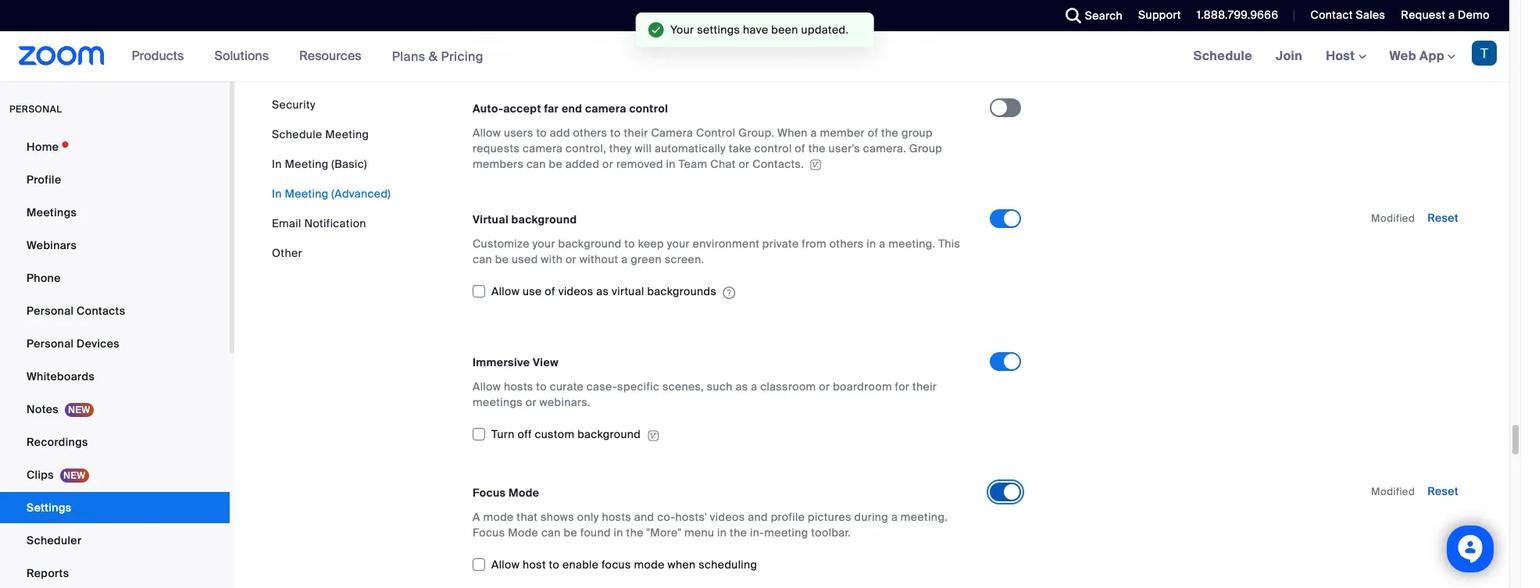 Task type: describe. For each thing, give the bounding box(es) containing it.
in for in meeting (advanced)
[[272, 187, 282, 201]]

security
[[272, 98, 316, 112]]

meetings navigation
[[1182, 31, 1510, 82]]

other
[[272, 246, 302, 260]]

meeting
[[765, 526, 809, 540]]

schedule for schedule meeting
[[272, 127, 322, 141]]

virtual
[[612, 285, 645, 299]]

to inside allow hosts to curate case-specific scenes, such as a classroom or boardroom for their meetings or webinars.
[[537, 380, 547, 394]]

home link
[[0, 131, 230, 163]]

others inside the customize your background to keep your environment private from others in a meeting. this can be used with or without a green screen.
[[830, 237, 864, 251]]

1 vertical spatial one
[[617, 46, 637, 60]]

from
[[802, 237, 827, 251]]

green
[[631, 253, 662, 267]]

be inside allow users to add others to their camera control group. when a member of the group requests camera control, they will automatically take control of the user's camera. group members can be added or removed in team chat or contacts.
[[549, 157, 563, 171]]

(advanced)
[[332, 187, 391, 201]]

allow use of videos as virtual backgrounds
[[492, 285, 717, 299]]

can inside a mode that shows only hosts and co-hosts' videos and profile pictures during a meeting. focus mode can be found in the "more" menu in the in-meeting toolbar.
[[542, 526, 561, 540]]

take inside allow users to add others to their camera control group. when a member of the group requests camera control, they will automatically take control of the user's camera. group members can be added or removed in team chat or contacts.
[[729, 142, 752, 156]]

"more"
[[647, 526, 682, 540]]

meeting. inside the customize your background to keep your environment private from others in a meeting. this can be used with or without a green screen.
[[889, 237, 936, 251]]

meeting for (basic)
[[285, 157, 329, 171]]

screen.
[[665, 253, 705, 267]]

have inside allow another user to take control of your camera during a meeting. both users (the one requesting control and the one giving control) must have this option turned on.
[[748, 46, 773, 60]]

far
[[544, 102, 559, 116]]

use
[[523, 285, 542, 299]]

turn
[[492, 428, 515, 442]]

1.888.799.9666 button up schedule link at top
[[1197, 8, 1279, 22]]

mode inside a mode that shows only hosts and co-hosts' videos and profile pictures during a meeting. focus mode can be found in the "more" menu in the in-meeting toolbar.
[[483, 511, 514, 525]]

meeting for (advanced)
[[285, 187, 329, 201]]

their inside allow hosts to curate case-specific scenes, such as a classroom or boardroom for their meetings or webinars.
[[913, 380, 937, 394]]

in right the menu
[[718, 526, 727, 540]]

a inside allow hosts to curate case-specific scenes, such as a classroom or boardroom for their meetings or webinars.
[[751, 380, 758, 394]]

(basic)
[[332, 157, 367, 171]]

as inside allow hosts to curate case-specific scenes, such as a classroom or boardroom for their meetings or webinars.
[[736, 380, 748, 394]]

contacts.
[[753, 157, 804, 171]]

group
[[910, 142, 943, 156]]

modified for a mode that shows only hosts and co-hosts' videos and profile pictures during a meeting. focus mode can be found in the "more" menu in the in-meeting toolbar.
[[1372, 486, 1416, 499]]

or up "off"
[[526, 396, 537, 410]]

a left demo
[[1449, 8, 1456, 22]]

0 vertical spatial one
[[917, 31, 937, 45]]

the up camera.
[[882, 126, 899, 140]]

&
[[429, 48, 438, 64]]

profile link
[[0, 164, 230, 195]]

profile picture image
[[1473, 41, 1498, 66]]

pricing
[[441, 48, 484, 64]]

your settings have been updated.
[[671, 23, 849, 37]]

a inside allow users to add others to their camera control group. when a member of the group requests camera control, they will automatically take control of the user's camera. group members can be added or removed in team chat or contacts.
[[811, 126, 817, 140]]

web app
[[1390, 48, 1445, 64]]

menu bar containing security
[[272, 97, 391, 261]]

their inside allow users to add others to their camera control group. when a member of the group requests camera control, they will automatically take control of the user's camera. group members can be added or removed in team chat or contacts.
[[624, 126, 649, 140]]

meeting. inside allow another user to take control of your camera during a meeting. both users (the one requesting control and the one giving control) must have this option turned on.
[[783, 31, 830, 45]]

updated.
[[802, 23, 849, 37]]

allow for allow use of videos as virtual backgrounds
[[492, 285, 520, 299]]

control up "giving" on the top of the page
[[614, 31, 652, 45]]

of up camera.
[[868, 126, 879, 140]]

profile
[[771, 511, 805, 525]]

web
[[1390, 48, 1417, 64]]

reset for customize your background to keep your environment private from others in a meeting. this can be used with or without a green screen.
[[1428, 211, 1459, 225]]

pictures
[[808, 511, 852, 525]]

a inside a mode that shows only hosts and co-hosts' videos and profile pictures during a meeting. focus mode can be found in the "more" menu in the in-meeting toolbar.
[[892, 511, 898, 525]]

webinars.
[[540, 396, 591, 410]]

webinars link
[[0, 230, 230, 261]]

email
[[272, 217, 301, 231]]

your up with
[[533, 237, 556, 251]]

in inside allow users to add others to their camera control group. when a member of the group requests camera control, they will automatically take control of the user's camera. group members can be added or removed in team chat or contacts.
[[666, 157, 676, 171]]

environment
[[693, 237, 760, 251]]

devices
[[77, 337, 120, 351]]

host
[[523, 558, 546, 573]]

in meeting (advanced) link
[[272, 187, 391, 201]]

allow users to add others to their camera control group. when a member of the group requests camera control, they will automatically take control of the user's camera. group members can be added or removed in team chat or contacts.
[[473, 126, 943, 171]]

in-
[[750, 526, 765, 540]]

videos inside a mode that shows only hosts and co-hosts' videos and profile pictures during a meeting. focus mode can be found in the "more" menu in the in-meeting toolbar.
[[710, 511, 745, 525]]

product information navigation
[[120, 31, 496, 82]]

whiteboards link
[[0, 361, 230, 392]]

clips link
[[0, 460, 230, 491]]

(the
[[894, 31, 914, 45]]

solutions button
[[214, 31, 276, 81]]

of inside allow another user to take control of your camera during a meeting. both users (the one requesting control and the one giving control) must have this option turned on.
[[655, 31, 665, 45]]

0 vertical spatial background
[[512, 213, 577, 227]]

profile
[[27, 173, 61, 187]]

web app button
[[1390, 48, 1456, 64]]

contact sales
[[1311, 8, 1386, 22]]

meeting. inside a mode that shows only hosts and co-hosts' videos and profile pictures during a meeting. focus mode can be found in the "more" menu in the in-meeting toolbar.
[[901, 511, 948, 525]]

user
[[548, 31, 572, 45]]

personal for personal contacts
[[27, 304, 74, 318]]

scheduler link
[[0, 525, 230, 557]]

requesting
[[473, 46, 530, 60]]

search
[[1086, 9, 1123, 23]]

settings link
[[0, 492, 230, 524]]

demo
[[1459, 8, 1491, 22]]

added
[[566, 157, 600, 171]]

modified for customize your background to keep your environment private from others in a meeting. this can be used with or without a green screen.
[[1372, 212, 1416, 225]]

backgrounds
[[648, 285, 717, 299]]

focus inside a mode that shows only hosts and co-hosts' videos and profile pictures during a meeting. focus mode can be found in the "more" menu in the in-meeting toolbar.
[[473, 526, 505, 540]]

that
[[517, 511, 538, 525]]

host
[[1327, 48, 1359, 64]]

0 horizontal spatial videos
[[559, 285, 594, 299]]

personal menu menu
[[0, 131, 230, 589]]

notes link
[[0, 394, 230, 425]]

will
[[635, 142, 652, 156]]

case-
[[587, 380, 618, 394]]

support version for turn off custom background image
[[647, 429, 660, 443]]

turned
[[836, 46, 871, 60]]

email notification link
[[272, 217, 366, 231]]

curate
[[550, 380, 584, 394]]

settings
[[27, 501, 72, 515]]

camera inside allow users to add others to their camera control group. when a member of the group requests camera control, they will automatically take control of the user's camera. group members can be added or removed in team chat or contacts.
[[523, 142, 563, 156]]

schedule link
[[1182, 31, 1265, 81]]

group.
[[739, 126, 775, 140]]

webinars
[[27, 238, 77, 252]]

2 vertical spatial background
[[578, 428, 641, 442]]

banner containing products
[[0, 31, 1510, 82]]

or inside the customize your background to keep your environment private from others in a meeting. this can be used with or without a green screen.
[[566, 253, 577, 267]]

they
[[609, 142, 632, 156]]

request a demo
[[1402, 8, 1491, 22]]

auto-
[[473, 102, 504, 116]]

whiteboards
[[27, 370, 95, 384]]

join link
[[1265, 31, 1315, 81]]

allow for allow host to enable focus mode when scheduling
[[492, 558, 520, 573]]

join
[[1276, 48, 1303, 64]]

email notification
[[272, 217, 366, 231]]

0 vertical spatial have
[[743, 23, 769, 37]]

of down the when at the right
[[795, 142, 806, 156]]

requests
[[473, 142, 520, 156]]

customize your background to keep your environment private from others in a meeting. this can be used with or without a green screen.
[[473, 237, 961, 267]]

hosts'
[[676, 511, 707, 525]]

classroom
[[761, 380, 817, 394]]

specific
[[618, 380, 660, 394]]

to inside the customize your background to keep your environment private from others in a meeting. this can be used with or without a green screen.
[[625, 237, 635, 251]]

1 horizontal spatial and
[[635, 511, 655, 525]]

another
[[504, 31, 546, 45]]

be inside a mode that shows only hosts and co-hosts' videos and profile pictures during a meeting. focus mode can be found in the "more" menu in the in-meeting toolbar.
[[564, 526, 578, 540]]

when
[[778, 126, 808, 140]]

1 horizontal spatial mode
[[634, 558, 665, 573]]

reset button for customize your background to keep your environment private from others in a meeting. this can be used with or without a green screen.
[[1428, 211, 1459, 225]]



Task type: vqa. For each thing, say whether or not it's contained in the screenshot.
'Web App'
yes



Task type: locate. For each thing, give the bounding box(es) containing it.
0 horizontal spatial hosts
[[504, 380, 534, 394]]

1 horizontal spatial during
[[855, 511, 889, 525]]

settings
[[697, 23, 741, 37]]

0 vertical spatial reset
[[1428, 211, 1459, 225]]

when
[[668, 558, 696, 573]]

0 vertical spatial mode
[[483, 511, 514, 525]]

schedule down 1.888.799.9666
[[1194, 48, 1253, 64]]

0 horizontal spatial and
[[574, 46, 594, 60]]

focus
[[602, 558, 631, 573]]

success image
[[649, 22, 665, 38]]

mode right a
[[483, 511, 514, 525]]

1 vertical spatial reset
[[1428, 485, 1459, 499]]

1 vertical spatial take
[[729, 142, 752, 156]]

such
[[707, 380, 733, 394]]

can inside the customize your background to keep your environment private from others in a meeting. this can be used with or without a green screen.
[[473, 253, 492, 267]]

scheduling
[[699, 558, 758, 573]]

view
[[533, 356, 559, 370]]

2 focus from the top
[[473, 526, 505, 540]]

schedule meeting link
[[272, 127, 369, 141]]

0 vertical spatial can
[[527, 157, 546, 171]]

1 vertical spatial personal
[[27, 337, 74, 351]]

camera
[[651, 126, 693, 140]]

a
[[1449, 8, 1456, 22], [774, 31, 780, 45], [811, 126, 817, 140], [880, 237, 886, 251], [622, 253, 628, 267], [751, 380, 758, 394], [892, 511, 898, 525]]

to left add
[[537, 126, 547, 140]]

allow for allow users to add others to their camera control group. when a member of the group requests camera control, they will automatically take control of the user's camera. group members can be added or removed in team chat or contacts.
[[473, 126, 501, 140]]

a left this
[[880, 237, 886, 251]]

0 vertical spatial their
[[624, 126, 649, 140]]

sales
[[1357, 8, 1386, 22]]

0 vertical spatial in
[[272, 157, 282, 171]]

0 horizontal spatial camera
[[523, 142, 563, 156]]

2 vertical spatial can
[[542, 526, 561, 540]]

camera up must
[[694, 31, 734, 45]]

personal devices link
[[0, 328, 230, 360]]

schedule
[[1194, 48, 1253, 64], [272, 127, 322, 141]]

mode up the that
[[509, 487, 540, 501]]

1 horizontal spatial as
[[736, 380, 748, 394]]

both
[[833, 31, 858, 45]]

accept
[[504, 102, 542, 116]]

can right members in the top of the page
[[527, 157, 546, 171]]

found
[[581, 526, 611, 540]]

to inside allow another user to take control of your camera during a meeting. both users (the one requesting control and the one giving control) must have this option turned on.
[[575, 31, 585, 45]]

2 personal from the top
[[27, 337, 74, 351]]

camera right end
[[585, 102, 627, 116]]

1 vertical spatial reset button
[[1428, 485, 1459, 499]]

plans & pricing link
[[392, 48, 484, 64], [392, 48, 484, 64]]

in meeting (advanced)
[[272, 187, 391, 201]]

meeting down schedule meeting
[[285, 157, 329, 171]]

0 vertical spatial during
[[737, 31, 771, 45]]

menu
[[685, 526, 715, 540]]

a left classroom
[[751, 380, 758, 394]]

the up support version for auto-accept far end camera control icon
[[809, 142, 826, 156]]

zoom logo image
[[19, 46, 104, 66]]

1 vertical spatial mode
[[634, 558, 665, 573]]

during
[[737, 31, 771, 45], [855, 511, 889, 525]]

1 vertical spatial focus
[[473, 526, 505, 540]]

0 horizontal spatial take
[[588, 31, 611, 45]]

take inside allow another user to take control of your camera during a meeting. both users (the one requesting control and the one giving control) must have this option turned on.
[[588, 31, 611, 45]]

recordings link
[[0, 427, 230, 458]]

chat
[[711, 157, 736, 171]]

and
[[574, 46, 594, 60], [635, 511, 655, 525], [748, 511, 768, 525]]

2 vertical spatial meeting.
[[901, 511, 948, 525]]

0 horizontal spatial during
[[737, 31, 771, 45]]

in down schedule meeting
[[272, 157, 282, 171]]

to right user at the left top of page
[[575, 31, 585, 45]]

a right the when at the right
[[811, 126, 817, 140]]

0 horizontal spatial one
[[617, 46, 637, 60]]

1 modified from the top
[[1372, 212, 1416, 225]]

users up on.
[[861, 31, 891, 45]]

this
[[939, 237, 961, 251]]

1 vertical spatial in
[[272, 187, 282, 201]]

for
[[895, 380, 910, 394]]

or right classroom
[[819, 380, 830, 394]]

on.
[[874, 46, 890, 60]]

group
[[902, 126, 933, 140]]

2 in from the top
[[272, 187, 282, 201]]

phone
[[27, 271, 61, 285]]

allow left host on the left of page
[[492, 558, 520, 573]]

in up email
[[272, 187, 282, 201]]

focus up a
[[473, 487, 506, 501]]

1 horizontal spatial others
[[830, 237, 864, 251]]

hosts inside a mode that shows only hosts and co-hosts' videos and profile pictures during a meeting. focus mode can be found in the "more" menu in the in-meeting toolbar.
[[602, 511, 632, 525]]

in right from on the top of the page
[[867, 237, 877, 251]]

1 vertical spatial others
[[830, 237, 864, 251]]

1 vertical spatial their
[[913, 380, 937, 394]]

personal contacts link
[[0, 295, 230, 327]]

1 in from the top
[[272, 157, 282, 171]]

app
[[1420, 48, 1445, 64]]

2 vertical spatial meeting
[[285, 187, 329, 201]]

1 vertical spatial users
[[504, 126, 534, 140]]

used
[[512, 253, 538, 267]]

the left "more"
[[627, 526, 644, 540]]

0 horizontal spatial be
[[495, 253, 509, 267]]

meetings link
[[0, 197, 230, 228]]

1.888.799.9666
[[1197, 8, 1279, 22]]

co-
[[658, 511, 676, 525]]

mode inside a mode that shows only hosts and co-hosts' videos and profile pictures during a meeting. focus mode can be found in the "more" menu in the in-meeting toolbar.
[[508, 526, 539, 540]]

1 horizontal spatial be
[[549, 157, 563, 171]]

1 focus from the top
[[473, 487, 506, 501]]

been
[[772, 23, 799, 37]]

plans
[[392, 48, 426, 64]]

videos down the without
[[559, 285, 594, 299]]

0 vertical spatial others
[[573, 126, 608, 140]]

members
[[473, 157, 524, 171]]

0 horizontal spatial others
[[573, 126, 608, 140]]

allow hosts to curate case-specific scenes, such as a classroom or boardroom for their meetings or webinars.
[[473, 380, 937, 410]]

allow another user to take control of your camera during a meeting. both users (the one requesting control and the one giving control) must have this option turned on.
[[473, 31, 937, 60]]

1 vertical spatial mode
[[508, 526, 539, 540]]

1 horizontal spatial schedule
[[1194, 48, 1253, 64]]

meetings
[[27, 206, 77, 220]]

during inside a mode that shows only hosts and co-hosts' videos and profile pictures during a meeting. focus mode can be found in the "more" menu in the in-meeting toolbar.
[[855, 511, 889, 525]]

1 horizontal spatial hosts
[[602, 511, 632, 525]]

be left added
[[549, 157, 563, 171]]

0 vertical spatial meeting.
[[783, 31, 830, 45]]

or right with
[[566, 253, 577, 267]]

meeting up email notification
[[285, 187, 329, 201]]

during up must
[[737, 31, 771, 45]]

mode down the that
[[508, 526, 539, 540]]

0 vertical spatial users
[[861, 31, 891, 45]]

your
[[668, 31, 691, 45], [533, 237, 556, 251], [667, 237, 690, 251]]

their right for
[[913, 380, 937, 394]]

2 reset from the top
[[1428, 485, 1459, 499]]

to up the they
[[611, 126, 621, 140]]

keep
[[638, 237, 664, 251]]

allow host to enable focus mode when scheduling
[[492, 558, 758, 573]]

phone link
[[0, 263, 230, 294]]

1 vertical spatial hosts
[[602, 511, 632, 525]]

control up camera
[[630, 102, 669, 116]]

immersive
[[473, 356, 530, 370]]

in meeting (basic)
[[272, 157, 367, 171]]

and left co-
[[635, 511, 655, 525]]

allow inside allow another user to take control of your camera during a meeting. both users (the one requesting control and the one giving control) must have this option turned on.
[[473, 31, 501, 45]]

meetings
[[473, 396, 523, 410]]

take right user at the left top of page
[[588, 31, 611, 45]]

the left in-
[[730, 526, 747, 540]]

in left team
[[666, 157, 676, 171]]

have down your settings have been updated. on the top of page
[[748, 46, 773, 60]]

in right found at the left bottom of page
[[614, 526, 624, 540]]

to left keep
[[625, 237, 635, 251]]

immersive view
[[473, 356, 559, 370]]

allow inside allow users to add others to their camera control group. when a member of the group requests camera control, they will automatically take control of the user's camera. group members can be added or removed in team chat or contacts.
[[473, 126, 501, 140]]

control up contacts.
[[755, 142, 792, 156]]

request
[[1402, 8, 1446, 22]]

0 horizontal spatial mode
[[483, 511, 514, 525]]

2 horizontal spatial camera
[[694, 31, 734, 45]]

personal down "phone"
[[27, 304, 74, 318]]

1 vertical spatial videos
[[710, 511, 745, 525]]

users inside allow users to add others to their camera control group. when a member of the group requests camera control, they will automatically take control of the user's camera. group members can be added or removed in team chat or contacts.
[[504, 126, 534, 140]]

of up "giving" on the top of the page
[[655, 31, 665, 45]]

others right from on the top of the page
[[830, 237, 864, 251]]

personal devices
[[27, 337, 120, 351]]

0 vertical spatial schedule
[[1194, 48, 1253, 64]]

contact sales link
[[1299, 0, 1390, 31], [1311, 8, 1386, 22]]

background left 'support version for turn off custom background' image
[[578, 428, 641, 442]]

hosts down immersive view
[[504, 380, 534, 394]]

and up in-
[[748, 511, 768, 525]]

0 vertical spatial personal
[[27, 304, 74, 318]]

2 horizontal spatial and
[[748, 511, 768, 525]]

1 vertical spatial modified
[[1372, 486, 1416, 499]]

schedule for schedule
[[1194, 48, 1253, 64]]

as left "virtual"
[[597, 285, 609, 299]]

schedule inside meetings navigation
[[1194, 48, 1253, 64]]

2 vertical spatial be
[[564, 526, 578, 540]]

control down user at the left top of page
[[533, 46, 571, 60]]

can inside allow users to add others to their camera control group. when a member of the group requests camera control, they will automatically take control of the user's camera. group members can be added or removed in team chat or contacts.
[[527, 157, 546, 171]]

be down customize
[[495, 253, 509, 267]]

must
[[718, 46, 745, 60]]

host button
[[1327, 48, 1367, 64]]

0 vertical spatial mode
[[509, 487, 540, 501]]

mode left when in the bottom left of the page
[[634, 558, 665, 573]]

2 reset button from the top
[[1428, 485, 1459, 499]]

1 horizontal spatial camera
[[585, 102, 627, 116]]

your up the control)
[[668, 31, 691, 45]]

background up with
[[512, 213, 577, 227]]

personal for personal devices
[[27, 337, 74, 351]]

control,
[[566, 142, 607, 156]]

the left "giving" on the top of the page
[[597, 46, 614, 60]]

allow for allow hosts to curate case-specific scenes, such as a classroom or boardroom for their meetings or webinars.
[[473, 380, 501, 394]]

0 horizontal spatial schedule
[[272, 127, 322, 141]]

others up control,
[[573, 126, 608, 140]]

camera down add
[[523, 142, 563, 156]]

1 vertical spatial schedule
[[272, 127, 322, 141]]

2 horizontal spatial be
[[564, 526, 578, 540]]

to right host on the left of page
[[549, 558, 560, 573]]

this
[[776, 46, 796, 60]]

during inside allow another user to take control of your camera during a meeting. both users (the one requesting control and the one giving control) must have this option turned on.
[[737, 31, 771, 45]]

meeting.
[[783, 31, 830, 45], [889, 237, 936, 251], [901, 511, 948, 525]]

1 horizontal spatial one
[[917, 31, 937, 45]]

0 vertical spatial as
[[597, 285, 609, 299]]

allow
[[473, 31, 501, 45], [473, 126, 501, 140], [492, 285, 520, 299], [473, 380, 501, 394], [492, 558, 520, 573]]

1 horizontal spatial their
[[913, 380, 937, 394]]

1 vertical spatial during
[[855, 511, 889, 525]]

allow up requesting
[[473, 31, 501, 45]]

0 horizontal spatial as
[[597, 285, 609, 299]]

allow users to add others to their camera control group. when a member of the group requests camera control, they will automatically take control of the user's camera. group members can be added or removed in team chat or contacts. application
[[473, 125, 976, 172]]

member
[[820, 126, 865, 140]]

users down accept
[[504, 126, 534, 140]]

0 vertical spatial modified
[[1372, 212, 1416, 225]]

1 vertical spatial can
[[473, 253, 492, 267]]

and up end
[[574, 46, 594, 60]]

reset button
[[1428, 211, 1459, 225], [1428, 485, 1459, 499]]

resources
[[299, 48, 362, 64]]

camera inside allow another user to take control of your camera during a meeting. both users (the one requesting control and the one giving control) must have this option turned on.
[[694, 31, 734, 45]]

1 reset button from the top
[[1428, 211, 1459, 225]]

in meeting (basic) link
[[272, 157, 367, 171]]

can down customize
[[473, 253, 492, 267]]

plans & pricing
[[392, 48, 484, 64]]

1 horizontal spatial users
[[861, 31, 891, 45]]

0 vertical spatial reset button
[[1428, 211, 1459, 225]]

of right use
[[545, 285, 556, 299]]

personal up whiteboards
[[27, 337, 74, 351]]

0 vertical spatial meeting
[[325, 127, 369, 141]]

2 modified from the top
[[1372, 486, 1416, 499]]

allow up requests
[[473, 126, 501, 140]]

schedule down security
[[272, 127, 322, 141]]

a mode that shows only hosts and co-hosts' videos and profile pictures during a meeting. focus mode can be found in the "more" menu in the in-meeting toolbar.
[[473, 511, 948, 540]]

2 vertical spatial camera
[[523, 142, 563, 156]]

in for in meeting (basic)
[[272, 157, 282, 171]]

as right such
[[736, 380, 748, 394]]

reports
[[27, 567, 69, 581]]

or
[[603, 157, 614, 171], [739, 157, 750, 171], [566, 253, 577, 267], [819, 380, 830, 394], [526, 396, 537, 410]]

menu bar
[[272, 97, 391, 261]]

meeting up (basic) at the left top of page
[[325, 127, 369, 141]]

1 reset from the top
[[1428, 211, 1459, 225]]

0 vertical spatial hosts
[[504, 380, 534, 394]]

their
[[624, 126, 649, 140], [913, 380, 937, 394]]

support version for auto-accept far end camera control image
[[808, 160, 824, 171]]

reset for a mode that shows only hosts and co-hosts' videos and profile pictures during a meeting. focus mode can be found in the "more" menu in the in-meeting toolbar.
[[1428, 485, 1459, 499]]

control
[[696, 126, 736, 140]]

one left "giving" on the top of the page
[[617, 46, 637, 60]]

can down shows
[[542, 526, 561, 540]]

your up screen.
[[667, 237, 690, 251]]

virtual background
[[473, 213, 577, 227]]

meeting
[[325, 127, 369, 141], [285, 157, 329, 171], [285, 187, 329, 201]]

a left green
[[622, 253, 628, 267]]

1 vertical spatial meeting.
[[889, 237, 936, 251]]

during right 'pictures' at the bottom right
[[855, 511, 889, 525]]

videos up the menu
[[710, 511, 745, 525]]

your inside allow another user to take control of your camera during a meeting. both users (the one requesting control and the one giving control) must have this option turned on.
[[668, 31, 691, 45]]

1.888.799.9666 button
[[1186, 0, 1283, 31], [1197, 8, 1279, 22]]

personal
[[9, 103, 62, 116]]

a right 'pictures' at the bottom right
[[892, 511, 898, 525]]

1 horizontal spatial videos
[[710, 511, 745, 525]]

1 vertical spatial background
[[559, 237, 622, 251]]

hosts inside allow hosts to curate case-specific scenes, such as a classroom or boardroom for their meetings or webinars.
[[504, 380, 534, 394]]

0 vertical spatial take
[[588, 31, 611, 45]]

1.888.799.9666 button up join
[[1186, 0, 1283, 31]]

1 vertical spatial be
[[495, 253, 509, 267]]

or down the they
[[603, 157, 614, 171]]

boardroom
[[833, 380, 893, 394]]

1 personal from the top
[[27, 304, 74, 318]]

videos
[[559, 285, 594, 299], [710, 511, 745, 525]]

recordings
[[27, 435, 88, 449]]

solutions
[[214, 48, 269, 64]]

others
[[573, 126, 608, 140], [830, 237, 864, 251]]

0 vertical spatial videos
[[559, 285, 594, 299]]

background up the without
[[559, 237, 622, 251]]

shows
[[541, 511, 575, 525]]

0 vertical spatial camera
[[694, 31, 734, 45]]

learn more about allow use of videos as virtual backgrounds image
[[723, 286, 736, 300]]

a inside allow another user to take control of your camera during a meeting. both users (the one requesting control and the one giving control) must have this option turned on.
[[774, 31, 780, 45]]

private
[[763, 237, 799, 251]]

1 vertical spatial meeting
[[285, 157, 329, 171]]

products button
[[132, 31, 191, 81]]

0 vertical spatial be
[[549, 157, 563, 171]]

allow for allow another user to take control of your camera during a meeting. both users (the one requesting control and the one giving control) must have this option turned on.
[[473, 31, 501, 45]]

banner
[[0, 31, 1510, 82]]

hosts up found at the left bottom of page
[[602, 511, 632, 525]]

be down shows
[[564, 526, 578, 540]]

1 vertical spatial have
[[748, 46, 773, 60]]

allow up meetings
[[473, 380, 501, 394]]

control inside allow users to add others to their camera control group. when a member of the group requests camera control, they will automatically take control of the user's camera. group members can be added or removed in team chat or contacts.
[[755, 142, 792, 156]]

others inside allow users to add others to their camera control group. when a member of the group requests camera control, they will automatically take control of the user's camera. group members can be added or removed in team chat or contacts.
[[573, 126, 608, 140]]

users inside allow another user to take control of your camera during a meeting. both users (the one requesting control and the one giving control) must have this option turned on.
[[861, 31, 891, 45]]

their up will at the left top of page
[[624, 126, 649, 140]]

be inside the customize your background to keep your environment private from others in a meeting. this can be used with or without a green screen.
[[495, 253, 509, 267]]

0 vertical spatial focus
[[473, 487, 506, 501]]

as
[[597, 285, 609, 299], [736, 380, 748, 394]]

in inside the customize your background to keep your environment private from others in a meeting. this can be used with or without a green screen.
[[867, 237, 877, 251]]

team
[[679, 157, 708, 171]]

one right (the
[[917, 31, 937, 45]]

a up the this
[[774, 31, 780, 45]]

background inside the customize your background to keep your environment private from others in a meeting. this can be used with or without a green screen.
[[559, 237, 622, 251]]

1 horizontal spatial take
[[729, 142, 752, 156]]

and inside allow another user to take control of your camera during a meeting. both users (the one requesting control and the one giving control) must have this option turned on.
[[574, 46, 594, 60]]

take down group.
[[729, 142, 752, 156]]

to down view
[[537, 380, 547, 394]]

products
[[132, 48, 184, 64]]

the inside allow another user to take control of your camera during a meeting. both users (the one requesting control and the one giving control) must have this option turned on.
[[597, 46, 614, 60]]

1 vertical spatial camera
[[585, 102, 627, 116]]

focus down a
[[473, 526, 505, 540]]

reset button for a mode that shows only hosts and co-hosts' videos and profile pictures during a meeting. focus mode can be found in the "more" menu in the in-meeting toolbar.
[[1428, 485, 1459, 499]]

one
[[917, 31, 937, 45], [617, 46, 637, 60]]

0 horizontal spatial users
[[504, 126, 534, 140]]

have left the been
[[743, 23, 769, 37]]

allow left use
[[492, 285, 520, 299]]

scenes,
[[663, 380, 704, 394]]

or right chat
[[739, 157, 750, 171]]

have
[[743, 23, 769, 37], [748, 46, 773, 60]]

allow inside allow hosts to curate case-specific scenes, such as a classroom or boardroom for their meetings or webinars.
[[473, 380, 501, 394]]

1 vertical spatial as
[[736, 380, 748, 394]]

0 horizontal spatial their
[[624, 126, 649, 140]]



